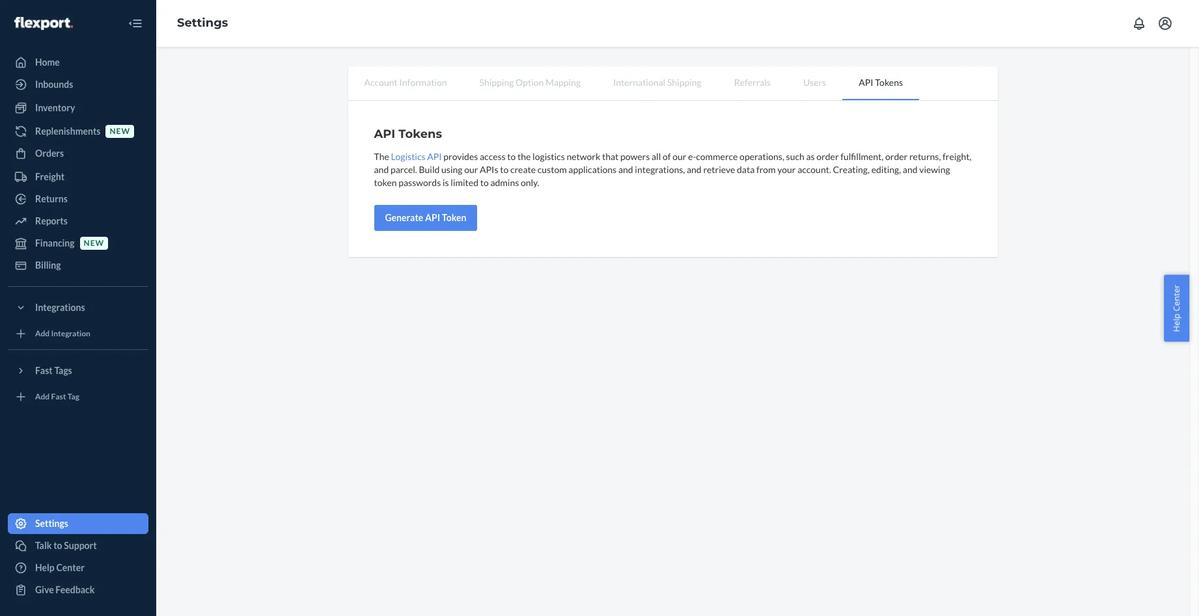 Task type: describe. For each thing, give the bounding box(es) containing it.
account
[[364, 77, 398, 88]]

account.
[[798, 164, 832, 175]]

billing link
[[8, 255, 148, 276]]

open notifications image
[[1132, 16, 1147, 31]]

build
[[419, 164, 440, 175]]

using
[[442, 164, 463, 175]]

referrals
[[734, 77, 771, 88]]

apis
[[480, 164, 499, 175]]

freight link
[[8, 167, 148, 188]]

api up the
[[374, 127, 395, 141]]

limited
[[451, 177, 479, 188]]

passwords
[[399, 177, 441, 188]]

logistics
[[391, 151, 426, 162]]

fast tags
[[35, 365, 72, 376]]

users tab
[[787, 66, 843, 99]]

help center inside 'button'
[[1171, 285, 1183, 332]]

to left the
[[508, 151, 516, 162]]

1 horizontal spatial settings
[[177, 16, 228, 30]]

2 shipping from the left
[[667, 77, 702, 88]]

add for add fast tag
[[35, 392, 50, 402]]

commerce
[[696, 151, 738, 162]]

open account menu image
[[1158, 16, 1173, 31]]

editing,
[[872, 164, 901, 175]]

1 vertical spatial center
[[56, 563, 85, 574]]

returns
[[35, 193, 68, 204]]

generate
[[385, 212, 423, 223]]

fast tags button
[[8, 361, 148, 382]]

of
[[663, 151, 671, 162]]

3 and from the left
[[687, 164, 702, 175]]

generate api token
[[385, 212, 467, 223]]

talk to support button
[[8, 536, 148, 557]]

international shipping tab
[[597, 66, 718, 99]]

as
[[806, 151, 815, 162]]

is
[[443, 177, 449, 188]]

add fast tag
[[35, 392, 79, 402]]

financing
[[35, 238, 75, 249]]

help center link
[[8, 558, 148, 579]]

from
[[757, 164, 776, 175]]

home link
[[8, 52, 148, 73]]

api inside button
[[425, 212, 440, 223]]

inventory
[[35, 102, 75, 113]]

information
[[399, 77, 447, 88]]

inbounds
[[35, 79, 73, 90]]

new for financing
[[84, 239, 104, 248]]

close navigation image
[[128, 16, 143, 31]]

international shipping
[[613, 77, 702, 88]]

integration
[[51, 329, 90, 339]]

mapping
[[546, 77, 581, 88]]

viewing
[[920, 164, 950, 175]]

0 horizontal spatial tokens
[[399, 127, 442, 141]]

option
[[516, 77, 544, 88]]

0 horizontal spatial settings link
[[8, 514, 148, 535]]

account information
[[364, 77, 447, 88]]

token
[[374, 177, 397, 188]]

0 horizontal spatial help center
[[35, 563, 85, 574]]

api tokens tab
[[843, 66, 920, 100]]

network
[[567, 151, 601, 162]]

freight,
[[943, 151, 972, 162]]

api up build
[[427, 151, 442, 162]]

tags
[[54, 365, 72, 376]]

1 horizontal spatial our
[[673, 151, 687, 162]]

token
[[442, 212, 467, 223]]

api tokens inside tab
[[859, 77, 903, 88]]

talk
[[35, 541, 52, 552]]

add fast tag link
[[8, 387, 148, 408]]

provides
[[444, 151, 478, 162]]

returns,
[[910, 151, 941, 162]]

1 shipping from the left
[[480, 77, 514, 88]]

international
[[613, 77, 666, 88]]

that
[[602, 151, 619, 162]]

talk to support
[[35, 541, 97, 552]]

home
[[35, 57, 60, 68]]

only.
[[521, 177, 539, 188]]

powers
[[621, 151, 650, 162]]

referrals tab
[[718, 66, 787, 99]]

1 vertical spatial settings
[[35, 518, 68, 529]]

replenishments
[[35, 126, 101, 137]]

all
[[652, 151, 661, 162]]



Task type: locate. For each thing, give the bounding box(es) containing it.
admins
[[491, 177, 519, 188]]

0 horizontal spatial help
[[35, 563, 55, 574]]

2 add from the top
[[35, 392, 50, 402]]

1 horizontal spatial help center
[[1171, 285, 1183, 332]]

settings link
[[177, 16, 228, 30], [8, 514, 148, 535]]

0 vertical spatial fast
[[35, 365, 53, 376]]

0 vertical spatial help center
[[1171, 285, 1183, 332]]

your
[[778, 164, 796, 175]]

0 horizontal spatial center
[[56, 563, 85, 574]]

creating,
[[833, 164, 870, 175]]

fast inside dropdown button
[[35, 365, 53, 376]]

center
[[1171, 285, 1183, 311], [56, 563, 85, 574]]

such
[[786, 151, 805, 162]]

add for add integration
[[35, 329, 50, 339]]

1 horizontal spatial new
[[110, 127, 130, 136]]

add left integration
[[35, 329, 50, 339]]

tab list containing account information
[[348, 66, 998, 101]]

1 vertical spatial add
[[35, 392, 50, 402]]

help center
[[1171, 285, 1183, 332], [35, 563, 85, 574]]

add down fast tags
[[35, 392, 50, 402]]

help
[[1171, 314, 1183, 332], [35, 563, 55, 574]]

returns link
[[8, 189, 148, 210]]

the
[[374, 151, 389, 162]]

api tokens
[[859, 77, 903, 88], [374, 127, 442, 141]]

to up admins
[[500, 164, 509, 175]]

help center button
[[1165, 275, 1190, 342]]

1 horizontal spatial settings link
[[177, 16, 228, 30]]

billing
[[35, 260, 61, 271]]

0 vertical spatial add
[[35, 329, 50, 339]]

support
[[64, 541, 97, 552]]

feedback
[[56, 585, 95, 596]]

freight
[[35, 171, 65, 182]]

and down the powers
[[619, 164, 633, 175]]

shipping left option
[[480, 77, 514, 88]]

1 vertical spatial api tokens
[[374, 127, 442, 141]]

new for replenishments
[[110, 127, 130, 136]]

shipping option mapping tab
[[463, 66, 597, 99]]

generate api token button
[[374, 205, 478, 231]]

parcel.
[[391, 164, 417, 175]]

custom
[[538, 164, 567, 175]]

0 horizontal spatial shipping
[[480, 77, 514, 88]]

center inside 'button'
[[1171, 285, 1183, 311]]

1 order from the left
[[817, 151, 839, 162]]

and down the e-
[[687, 164, 702, 175]]

0 vertical spatial our
[[673, 151, 687, 162]]

fast left tag
[[51, 392, 66, 402]]

0 horizontal spatial api tokens
[[374, 127, 442, 141]]

access
[[480, 151, 506, 162]]

1 vertical spatial fast
[[51, 392, 66, 402]]

fast left tags
[[35, 365, 53, 376]]

1 vertical spatial our
[[464, 164, 478, 175]]

orders
[[35, 148, 64, 159]]

1 vertical spatial settings link
[[8, 514, 148, 535]]

data
[[737, 164, 755, 175]]

provides access to the logistics network that powers all of our e-commerce operations, such as order fulfillment, order returns, freight, and parcel. build using our apis to create custom applications and integrations, and retrieve data from your account. creating, editing, and viewing token passwords is limited to admins only.
[[374, 151, 972, 188]]

tokens inside tab
[[875, 77, 903, 88]]

0 horizontal spatial new
[[84, 239, 104, 248]]

new down reports 'link'
[[84, 239, 104, 248]]

1 vertical spatial new
[[84, 239, 104, 248]]

0 vertical spatial settings
[[177, 16, 228, 30]]

1 and from the left
[[374, 164, 389, 175]]

1 vertical spatial help
[[35, 563, 55, 574]]

1 vertical spatial tokens
[[399, 127, 442, 141]]

add integration link
[[8, 324, 148, 344]]

our left the e-
[[673, 151, 687, 162]]

flexport logo image
[[14, 17, 73, 30]]

2 order from the left
[[886, 151, 908, 162]]

1 horizontal spatial shipping
[[667, 77, 702, 88]]

1 horizontal spatial api tokens
[[859, 77, 903, 88]]

and
[[374, 164, 389, 175], [619, 164, 633, 175], [687, 164, 702, 175], [903, 164, 918, 175]]

create
[[510, 164, 536, 175]]

the
[[518, 151, 531, 162]]

integrations
[[35, 302, 85, 313]]

0 horizontal spatial settings
[[35, 518, 68, 529]]

tag
[[68, 392, 79, 402]]

api inside tab
[[859, 77, 874, 88]]

1 vertical spatial help center
[[35, 563, 85, 574]]

help inside 'button'
[[1171, 314, 1183, 332]]

2 and from the left
[[619, 164, 633, 175]]

logistics
[[533, 151, 565, 162]]

tokens
[[875, 77, 903, 88], [399, 127, 442, 141]]

retrieve
[[704, 164, 735, 175]]

e-
[[688, 151, 696, 162]]

to inside button
[[54, 541, 62, 552]]

inbounds link
[[8, 74, 148, 95]]

to
[[508, 151, 516, 162], [500, 164, 509, 175], [480, 177, 489, 188], [54, 541, 62, 552]]

0 vertical spatial center
[[1171, 285, 1183, 311]]

reports
[[35, 216, 68, 227]]

fast
[[35, 365, 53, 376], [51, 392, 66, 402]]

give feedback
[[35, 585, 95, 596]]

new
[[110, 127, 130, 136], [84, 239, 104, 248]]

1 add from the top
[[35, 329, 50, 339]]

settings
[[177, 16, 228, 30], [35, 518, 68, 529]]

to down 'apis'
[[480, 177, 489, 188]]

orders link
[[8, 143, 148, 164]]

applications
[[569, 164, 617, 175]]

0 vertical spatial help
[[1171, 314, 1183, 332]]

operations,
[[740, 151, 785, 162]]

shipping
[[480, 77, 514, 88], [667, 77, 702, 88]]

0 vertical spatial tokens
[[875, 77, 903, 88]]

shipping right international
[[667, 77, 702, 88]]

api left token
[[425, 212, 440, 223]]

1 horizontal spatial order
[[886, 151, 908, 162]]

account information tab
[[348, 66, 463, 99]]

0 vertical spatial settings link
[[177, 16, 228, 30]]

integrations button
[[8, 298, 148, 318]]

new up 'orders' link
[[110, 127, 130, 136]]

api
[[859, 77, 874, 88], [374, 127, 395, 141], [427, 151, 442, 162], [425, 212, 440, 223]]

and down returns, at the top of the page
[[903, 164, 918, 175]]

integrations,
[[635, 164, 685, 175]]

0 horizontal spatial order
[[817, 151, 839, 162]]

0 vertical spatial api tokens
[[859, 77, 903, 88]]

to right talk
[[54, 541, 62, 552]]

tab list
[[348, 66, 998, 101]]

1 horizontal spatial tokens
[[875, 77, 903, 88]]

our
[[673, 151, 687, 162], [464, 164, 478, 175]]

0 horizontal spatial our
[[464, 164, 478, 175]]

our up limited
[[464, 164, 478, 175]]

give feedback button
[[8, 580, 148, 601]]

order right as
[[817, 151, 839, 162]]

reports link
[[8, 211, 148, 232]]

0 vertical spatial new
[[110, 127, 130, 136]]

4 and from the left
[[903, 164, 918, 175]]

1 horizontal spatial help
[[1171, 314, 1183, 332]]

order up editing,
[[886, 151, 908, 162]]

give
[[35, 585, 54, 596]]

api right users in the top right of the page
[[859, 77, 874, 88]]

shipping option mapping
[[480, 77, 581, 88]]

add integration
[[35, 329, 90, 339]]

inventory link
[[8, 98, 148, 119]]

logistics api link
[[391, 151, 442, 162]]

users
[[804, 77, 827, 88]]

and down the
[[374, 164, 389, 175]]

1 horizontal spatial center
[[1171, 285, 1183, 311]]

fulfillment,
[[841, 151, 884, 162]]

the logistics api
[[374, 151, 442, 162]]

order
[[817, 151, 839, 162], [886, 151, 908, 162]]



Task type: vqa. For each thing, say whether or not it's contained in the screenshot.
second ESTIMATE from the top
no



